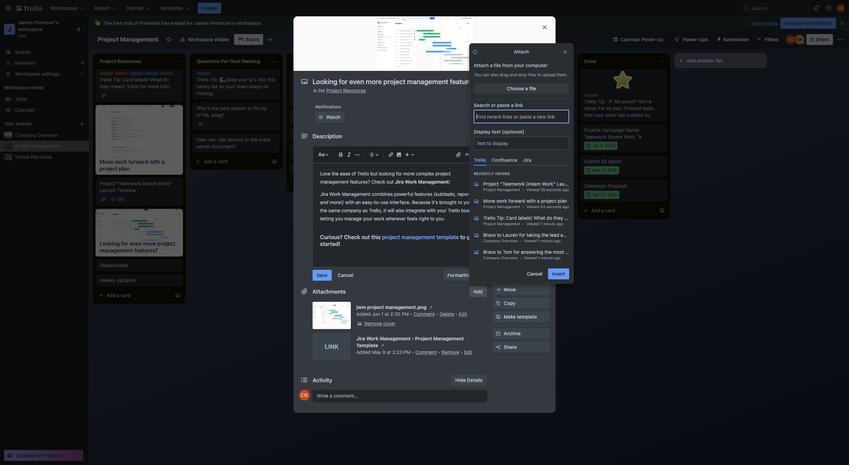 Task type: locate. For each thing, give the bounding box(es) containing it.
sm image inside cover link
[[526, 58, 533, 65]]

0 horizontal spatial check
[[344, 234, 360, 241]]

looking
[[379, 171, 395, 177]]

your
[[4, 121, 15, 127]]

is
[[327, 77, 331, 83]]

0 vertical spatial overview
[[37, 132, 58, 138]]

add down sketch the "teamy dreamy" font
[[300, 181, 309, 186]]

tip: down 'color: yellow, title: "copy request"' "element"
[[113, 77, 121, 83]]

0 horizontal spatial timeline
[[117, 188, 136, 194]]

1 horizontal spatial out
[[387, 179, 394, 185]]

1 vertical spatial card
[[506, 215, 517, 221]]

0 vertical spatial on
[[263, 84, 269, 89]]

they inside trello tip: card labels! what do they mean? (click for more info)
[[100, 84, 109, 89]]

0 vertical spatial can
[[483, 72, 490, 77]]

team for where
[[343, 84, 354, 89]]

0 horizontal spatial ✨
[[607, 99, 613, 104]]

project up the 43
[[541, 198, 556, 204]]

calendar inside calendar power-up link
[[621, 37, 640, 42]]

help
[[474, 273, 483, 278]]

0 vertical spatial move
[[483, 198, 495, 204]]

add a card button for trello tip: 🌊slide your q's into this handy list so your team keeps on flowing.
[[192, 156, 269, 167]]

team down "heavy"
[[487, 144, 498, 149]]

edit email drafts
[[294, 131, 329, 137]]

edit email drafts link
[[294, 131, 373, 138]]

1 vertical spatial pm
[[404, 350, 411, 356]]

launch for project "teamwork dream work" launch timeline
[[100, 188, 116, 194]]

mean?
[[111, 84, 125, 89], [564, 215, 579, 221]]

trello.card image for project
[[474, 182, 479, 187]]

1 horizontal spatial with
[[427, 208, 436, 214]]

how can i get access to the super secret document?
[[197, 137, 271, 149]]

tip inside trello tip trello tip: 🌊slide your q's into this handy list so your team keeps on flowing.
[[209, 72, 215, 77]]

0 horizontal spatial calendar
[[15, 107, 35, 113]]

with down the it's
[[427, 208, 436, 214]]

members down splash
[[504, 136, 525, 142]]

boards
[[16, 121, 32, 127]]

color: sky, title: "trello tip" element
[[145, 72, 163, 77], [197, 72, 215, 77], [294, 72, 312, 77], [390, 72, 409, 77], [584, 94, 603, 99], [487, 126, 506, 131]]

1 horizontal spatial premium
[[140, 20, 160, 26]]

suggested
[[493, 102, 514, 107]]

tab list
[[471, 155, 572, 166]]

dec
[[592, 168, 600, 173]]

.
[[261, 20, 263, 26]]

management down forward
[[497, 205, 520, 209]]

0 vertical spatial this
[[267, 77, 275, 83]]

they inside "trello tip: card labels! what do they mean? (click for more info) project management • viewed 1 minute ago"
[[554, 215, 563, 221]]

comment down 'jira work management - project management template'
[[415, 350, 437, 356]]

2 trello.card image from the top
[[474, 199, 479, 204]]

manage
[[344, 216, 362, 222]]

trello tip: this is where assigned tasks live so that your team can see who's working on what and when it's due. link
[[294, 76, 373, 104]]

color: lime, title: "halp" element
[[160, 72, 173, 77]]

you left by at the top right
[[464, 200, 471, 205]]

list right text styles image
[[332, 151, 338, 156]]

1 horizontal spatial they
[[554, 215, 563, 221]]

at
[[385, 312, 389, 317], [387, 350, 391, 356]]

1 horizontal spatial work
[[496, 198, 507, 204]]

1 horizontal spatial create from template… image
[[369, 181, 374, 186]]

files
[[528, 72, 536, 77]]

1 trello.card image from the top
[[474, 182, 479, 187]]

with up fields
[[527, 198, 536, 204]]

"teamwork up approval
[[500, 181, 525, 187]]

has left ended
[[161, 20, 169, 26]]

(click inside trello tip: card labels! what do they mean? (click for more info)
[[126, 84, 139, 89]]

0 horizontal spatial launch
[[100, 188, 116, 194]]

tip: inside trello tip trello tip: this is where assigned tasks live so that your team can see who's working on what and when it's due.
[[307, 77, 315, 83]]

share
[[816, 37, 829, 42], [504, 345, 517, 351]]

plan
[[558, 198, 567, 204]]

ago inside move work forward with a project plan project management • viewed 43 seconds ago
[[562, 205, 569, 209]]

sm image inside move link
[[495, 287, 502, 294]]

Write a comment text field
[[313, 390, 487, 403]]

0 horizontal spatial are
[[413, 84, 420, 89]]

tasks for that
[[390, 84, 402, 89]]

0 vertical spatial management
[[320, 179, 349, 185]]

work"
[[158, 181, 172, 187], [542, 181, 556, 187]]

remove for remove
[[442, 350, 459, 356]]

with
[[527, 198, 536, 204], [345, 200, 354, 205], [427, 208, 436, 214]]

power-ups up lauren
[[493, 222, 515, 227]]

tip: for this
[[307, 77, 315, 83]]

tip up for
[[596, 94, 603, 99]]

james inside banner
[[194, 20, 209, 26]]

cancel
[[527, 271, 543, 277], [338, 273, 353, 278]]

team down all on the top right of the page
[[605, 112, 616, 118]]

also inside the trello tip trello tip: 💬for those in-between tasks that are almost done but also awaiting one last step.
[[459, 84, 468, 89]]

1 horizontal spatial tasks
[[390, 84, 402, 89]]

cancel button up attachments
[[334, 270, 357, 281]]

info) down halp
[[160, 84, 170, 89]]

add a card down budget approval
[[494, 202, 518, 208]]

they for trello tip: card labels! what do they mean? (click for more info) project management • viewed 1 minute ago
[[554, 215, 563, 221]]

1 trello.card image from the top
[[474, 216, 479, 221]]

they for trello tip: card labels! what do they mean? (click for more info)
[[100, 84, 109, 89]]

ups up lauren
[[507, 222, 515, 227]]

attachment button
[[493, 188, 550, 199]]

0 horizontal spatial labels!
[[134, 77, 149, 83]]

to inside upgrade to premium link
[[36, 453, 41, 459]]

calendar for calendar
[[15, 107, 35, 113]]

1 horizontal spatial has
[[618, 112, 625, 118]]

those for almost
[[428, 77, 440, 83]]

0 horizontal spatial also
[[396, 208, 405, 214]]

more up the new
[[602, 215, 613, 221]]

company overview • viewed 1 minute ago
[[483, 256, 561, 260]]

1 inside bravo to lauren for taking the lead and finishing the new landing page design! company overview • viewed 1 minute ago
[[538, 239, 540, 243]]

sm image
[[317, 114, 324, 121], [495, 136, 502, 143], [495, 287, 502, 294], [495, 300, 502, 307], [428, 304, 434, 311], [495, 314, 502, 321], [356, 321, 363, 328], [495, 331, 502, 338]]

more info image
[[472, 49, 478, 54]]

1 vertical spatial management
[[401, 234, 435, 241]]

create from template… image for last
[[466, 149, 471, 155]]

trello inside with an easy-to-use interface. because it's brought to you by the same company as trello, it will also integrate with your trello board, letting you manage your work wherever feels right to you.
[[448, 208, 460, 214]]

remove for remove cover
[[364, 321, 382, 327]]

1 vertical spatial christina overa (christinaovera) image
[[786, 35, 795, 44]]

james inside james peterson's workspace free
[[18, 19, 33, 25]]

your up what
[[332, 84, 341, 89]]

trello.card image
[[474, 216, 479, 221], [474, 233, 479, 239], [474, 250, 479, 256]]

management up lauren
[[497, 222, 520, 226]]

banner containing 👋
[[89, 16, 849, 30]]

issues
[[502, 137, 516, 143]]

2 horizontal spatial tasks
[[643, 105, 654, 111]]

color: purple, title: "design team" element right color: red, title: "priority" element on the left top
[[130, 72, 155, 77]]

labels! inside "trello tip: card labels! what do they mean? (click for more info) project management • viewed 1 minute ago"
[[518, 215, 532, 221]]

those inside the trello tip trello tip: 💬for those in-between tasks that are almost done but also awaiting one last step.
[[428, 77, 440, 83]]

1 vertical spatial has
[[618, 112, 625, 118]]

live
[[306, 84, 314, 89]]

do for trello tip: card labels! what do they mean? (click for more info)
[[163, 77, 169, 83]]

company for company overview
[[15, 132, 36, 138]]

tip: left '💬for'
[[404, 77, 412, 83]]

work" inside the project "teamwork dream work" launch timeline
[[158, 181, 172, 187]]

labels! for trello tip: card labels! what do they mean? (click for more info)
[[134, 77, 149, 83]]

this down trello, on the left top of the page
[[371, 234, 381, 241]]

sm image inside watch button
[[317, 114, 324, 121]]

edit for jira work management - project management template
[[464, 350, 473, 356]]

that inside the trello tip trello tip: 💬for those in-between tasks that are almost done but also awaiting one last step.
[[403, 84, 412, 89]]

but left looking at the left top of the page
[[370, 171, 378, 177]]

are left slowing
[[527, 137, 534, 143]]

working
[[308, 90, 325, 96]]

edit link right remove link
[[464, 350, 473, 356]]

1 vertical spatial project management
[[15, 143, 61, 149]]

who's
[[197, 105, 211, 111]]

1 vertical spatial edit
[[459, 312, 467, 317]]

trello.card image inside project "teamwork dream work" launch timeline option
[[474, 182, 479, 187]]

out down looking at the left top of the page
[[387, 179, 394, 185]]

Jan 9, 2020 checkbox
[[584, 142, 617, 150]]

has
[[161, 20, 169, 26], [618, 112, 625, 118]]

2020 inside jan 31, 2020 option
[[607, 192, 617, 198]]

to inside to get started!
[[460, 234, 465, 241]]

0 vertical spatial workspace
[[236, 20, 261, 26]]

1 horizontal spatial members
[[504, 136, 525, 142]]

for
[[186, 20, 193, 26], [140, 84, 146, 89], [396, 171, 402, 177], [594, 215, 600, 221], [519, 232, 525, 238]]

jan 9, 2020
[[592, 143, 615, 148]]

tip: inside the trello tip trello tip: 💬for those in-between tasks that are almost done but also awaiting one last step.
[[404, 77, 412, 83]]

1 down taking
[[538, 239, 540, 243]]

1 vertical spatial workspace
[[18, 26, 43, 32]]

more!)
[[330, 200, 344, 205]]

2 so from the left
[[315, 84, 320, 89]]

fix
[[253, 105, 259, 111]]

tasks inside trello tip trello tip: this is where assigned tasks live so that your team can see who's working on what and when it's due.
[[294, 84, 305, 89]]

get inside how can i get access to the super secret document?
[[219, 137, 227, 143]]

1 vertical spatial move
[[504, 287, 516, 293]]

how can i get access to the super secret document? link
[[197, 137, 276, 150]]

trello.card image inside the 'move work forward with a project plan' option
[[474, 199, 479, 204]]

those inside trello tip trello tip: splash those redtape- heavy issues that are slowing your team down here.
[[526, 130, 539, 136]]

2020 for proposal
[[607, 192, 617, 198]]

curious?
[[320, 234, 343, 241]]

teamwork
[[584, 134, 607, 140]]

editor toolbar toolbar
[[316, 149, 484, 160]]

what inside "trello tip: card labels! what do they mean? (click for more info) project management • viewed 1 minute ago"
[[534, 215, 545, 221]]

proud!
[[622, 99, 636, 104]]

trello.card image down board,
[[474, 216, 479, 221]]

priority design team
[[115, 72, 155, 77]]

0 vertical spatial create from template… image
[[466, 149, 471, 155]]

on inside trello tip trello tip: 🌊slide your q's into this handy list so your team keeps on flowing.
[[263, 84, 269, 89]]

pm for jun 1 at 2:30 pm
[[402, 312, 409, 317]]

sm image up "confluence"
[[495, 149, 502, 156]]

0 vertical spatial out
[[387, 179, 394, 185]]

edit inside edit email drafts link
[[294, 131, 302, 137]]

minute
[[543, 222, 556, 226], [541, 239, 553, 243], [541, 256, 553, 260]]

upgrade to premium
[[16, 453, 61, 459]]

0 vertical spatial what
[[150, 77, 162, 83]]

1 so from the left
[[219, 84, 224, 89]]

christina overa (christinaovera) image right open information menu icon
[[837, 4, 845, 12]]

management down love
[[320, 179, 349, 185]]

remove
[[364, 321, 382, 327], [442, 350, 459, 356]]

jira work management combines powerful features
[[320, 191, 434, 197]]

jira for jira work management - project management template
[[356, 336, 365, 342]]

sm image for move
[[495, 287, 502, 294]]

for left taking
[[519, 232, 525, 238]]

on left what
[[326, 90, 332, 96]]

1 vertical spatial campaign
[[584, 183, 607, 189]]

launch inside the project "teamwork dream work" launch timeline
[[100, 188, 116, 194]]

2 horizontal spatial can
[[483, 72, 490, 77]]

1 vertical spatial what
[[534, 215, 545, 221]]

jun
[[372, 312, 380, 317]]

project inside move work forward with a project plan project management • viewed 43 seconds ago
[[541, 198, 556, 204]]

add a card for trello tip: card labels! what do they mean? (click for more info)
[[106, 293, 131, 298]]

create from template… image
[[562, 203, 568, 208], [659, 208, 665, 214], [175, 293, 180, 298]]

tip inside trello tip trello tip: this is where assigned tasks live so that your team can see who's working on what and when it's due.
[[306, 72, 312, 77]]

seconds down plan
[[546, 205, 561, 209]]

0 horizontal spatial remove
[[364, 321, 382, 327]]

on
[[263, 84, 269, 89], [326, 90, 332, 96]]

1 horizontal spatial can
[[355, 84, 363, 89]]

0 vertical spatial edit link
[[459, 312, 467, 317]]

0 horizontal spatial attach
[[474, 62, 489, 68]]

0 horizontal spatial out
[[362, 234, 370, 241]]

trello.card image
[[474, 182, 479, 187], [474, 199, 479, 204]]

views
[[31, 85, 44, 90]]

more up 'jira work management !'
[[403, 171, 414, 177]]

add right link "image"
[[397, 149, 406, 155]]

project management link
[[15, 143, 85, 150]]

✨
[[607, 99, 613, 104], [636, 134, 643, 140]]

are inside the trello tip trello tip: 💬for those in-between tasks that are almost done but also awaiting one last step.
[[413, 84, 420, 89]]

primary element
[[0, 0, 849, 16]]

2020 right the 31,
[[607, 192, 617, 198]]

1 sketch from the top
[[294, 116, 309, 122]]

0 notifications image
[[812, 4, 820, 12]]

tip: up "issues"
[[501, 130, 509, 136]]

get inside to get started!
[[467, 234, 475, 241]]

project inside 'jira work management - project management template'
[[415, 336, 432, 342]]

(subtasks, reporting, and more!)
[[320, 191, 480, 205]]

christina overa (christinaovera) image right filters on the top of the page
[[786, 35, 795, 44]]

1 horizontal spatial project management
[[98, 36, 159, 43]]

and
[[510, 72, 517, 77], [345, 90, 353, 96], [320, 200, 328, 205], [560, 232, 569, 238]]

0 horizontal spatial what
[[150, 77, 162, 83]]

that down is
[[322, 84, 330, 89]]

design right the priority
[[130, 72, 143, 77]]

freelancer
[[487, 172, 511, 178]]

project down wherever
[[382, 234, 400, 241]]

get left bravo
[[467, 234, 475, 241]]

banner
[[89, 16, 849, 30]]

0 horizontal spatial "teamwork
[[117, 181, 141, 187]]

those for slowing
[[526, 130, 539, 136]]

trello tip trello tip: splash those redtape- heavy issues that are slowing your team down here.
[[487, 126, 563, 149]]

card
[[123, 77, 133, 83], [506, 215, 517, 221]]

0 horizontal spatial you
[[335, 216, 343, 222]]

1 horizontal spatial so
[[315, 84, 320, 89]]

campaign proposal
[[584, 183, 627, 189]]

tasks up on.
[[643, 105, 654, 111]]

color: sky, title: "trello tip" element for trello tip: ✨ be proud! you're done! for all your finished tasks that your team has hustled on.
[[584, 94, 603, 99]]

to right files
[[537, 72, 541, 77]]

are for almost
[[413, 84, 420, 89]]

color: purple, title: "design team" element
[[130, 72, 155, 77], [294, 112, 319, 117]]

share down method
[[816, 37, 829, 42]]

your inside trello tip trello tip: this is where assigned tasks live so that your team can see who's working on what and when it's due.
[[332, 84, 341, 89]]

create from template… image for project "teamwork dream work" launch timeline
[[175, 293, 180, 298]]

color: orange, title: "one more step" element
[[294, 146, 307, 149], [487, 168, 501, 171]]

0 horizontal spatial info)
[[160, 84, 170, 89]]

customer
[[310, 151, 330, 156]]

move for move
[[504, 287, 516, 293]]

1 vertical spatial get
[[467, 234, 475, 241]]

more formatting image
[[353, 151, 361, 159]]

submit
[[584, 159, 600, 165]]

workspace inside james peterson's workspace free
[[18, 26, 43, 32]]

1 vertical spatial create from template… image
[[659, 208, 665, 214]]

2020
[[605, 143, 615, 148], [607, 192, 617, 198]]

work inside move work forward with a project plan project management • viewed 43 seconds ago
[[496, 198, 507, 204]]

sm image down search or paste a link
[[495, 111, 502, 118]]

6
[[121, 197, 124, 202]]

project inside move work forward with a project plan project management • viewed 43 seconds ago
[[483, 205, 496, 209]]

to left fix
[[248, 105, 252, 111]]

timeline down dec
[[574, 181, 593, 187]]

calendar for calendar power-up
[[621, 37, 640, 42]]

curate
[[294, 151, 308, 156]]

2 seconds from the top
[[546, 205, 561, 209]]

0 horizontal spatial team
[[144, 72, 155, 77]]

the
[[212, 105, 219, 111], [250, 137, 257, 143], [310, 166, 317, 171], [332, 171, 339, 177], [320, 208, 327, 214], [541, 232, 549, 238], [590, 232, 597, 238]]

0 horizontal spatial cancel button
[[334, 270, 357, 281]]

1 vertical spatial color: orange, title: "one more step" element
[[487, 168, 501, 171]]

project
[[98, 36, 119, 43], [326, 88, 342, 94], [15, 143, 31, 149], [100, 181, 115, 187], [483, 181, 499, 187], [483, 188, 496, 192], [483, 205, 496, 209], [483, 222, 496, 226], [415, 336, 432, 342]]

seconds right '30'
[[546, 188, 561, 192]]

that down done!
[[584, 112, 593, 118]]

add left another
[[687, 58, 696, 63]]

0 horizontal spatial peterson's
[[34, 19, 59, 25]]

card for trello tip: card labels! what do they mean? (click for more info) project management • viewed 1 minute ago
[[506, 215, 517, 221]]

tip: for splash
[[501, 130, 509, 136]]

color: yellow, title: "copy request" element
[[100, 72, 113, 75]]

insert button
[[548, 269, 569, 280]]

work" for project "teamwork dream work" launch timeline
[[158, 181, 172, 187]]

share down archive
[[504, 345, 517, 351]]

mean? inside trello tip: card labels! what do they mean? (click for more info)
[[111, 84, 125, 89]]

comment for management.png
[[414, 312, 435, 317]]

color: orange, title: "one more step" element for freelancer
[[487, 168, 501, 171]]

tip left '💬for'
[[403, 72, 409, 77]]

project management down trial
[[98, 36, 159, 43]]

tip: up handy
[[210, 77, 218, 83]]

at for 2:30
[[385, 312, 389, 317]]

link image
[[387, 151, 395, 159]]

cancel button down add button button
[[523, 269, 547, 280]]

work inside 'jira work management - project management template'
[[366, 336, 379, 342]]

calendar link
[[15, 107, 85, 114]]

with an easy-to-use interface. because it's brought to you by the same company as trello, it will also integrate with your trello board, letting you manage your work wherever feels right to you.
[[320, 200, 479, 222]]

more inside trello tip: card labels! what do they mean? (click for more info)
[[148, 84, 159, 89]]

your inside trello tip trello tip: splash those redtape- heavy issues that are slowing your team down here.
[[553, 137, 563, 143]]

attach and insert link image
[[455, 152, 462, 158]]

1 added from the top
[[356, 312, 371, 317]]

sm image inside automation button
[[713, 34, 723, 44]]

comment
[[414, 312, 435, 317], [415, 350, 437, 356]]

sketch left site
[[294, 116, 309, 122]]

christina overa (christinaovera) image
[[837, 4, 845, 12], [786, 35, 795, 44]]

workspace for workspace visible
[[188, 37, 213, 42]]

2 trello.card image from the top
[[474, 233, 479, 239]]

0 horizontal spatial do
[[163, 77, 169, 83]]

file down files
[[529, 86, 536, 91]]

that up "one"
[[403, 84, 412, 89]]

lists image
[[367, 151, 375, 159]]

can for you can also drag and drop files to upload them.
[[483, 72, 490, 77]]

1 horizontal spatial you
[[464, 200, 471, 205]]

jan for campaign
[[592, 192, 599, 198]]

2 vertical spatial create from template… image
[[369, 181, 374, 186]]

ago inside option
[[554, 256, 561, 260]]

remove cover link
[[356, 321, 396, 328]]

file for attach
[[494, 62, 501, 68]]

1 vertical spatial do
[[547, 215, 552, 221]]

tip: inside trello tip trello tip: splash those redtape- heavy issues that are slowing your team down here.
[[501, 130, 509, 136]]

email
[[303, 131, 315, 137]]

team
[[144, 72, 155, 77], [308, 112, 319, 117]]

freelancer contracts link
[[487, 172, 567, 179]]

work down name:
[[624, 134, 635, 140]]

more inside the love the ease of trello but looking for more complex project management features? check out
[[403, 171, 414, 177]]

ago down plan
[[562, 205, 569, 209]]

0 horizontal spatial card
[[123, 77, 133, 83]]

1 horizontal spatial create from template… image
[[562, 203, 568, 208]]

dream inside the project "teamwork dream work" launch timeline
[[142, 181, 157, 187]]

Jan 31, 2020 checkbox
[[584, 191, 619, 199]]

option
[[468, 246, 575, 263]]

that inside the trello tip trello tip: ✨ be proud! you're done! for all your finished tasks that your team has hustled on.
[[584, 112, 593, 118]]

sm image inside copy link
[[495, 300, 502, 307]]

christina overa (christinaovera) image
[[299, 390, 310, 401]]

move
[[483, 198, 495, 204], [504, 287, 516, 293]]

1 horizontal spatial timeline
[[574, 181, 593, 187]]

info) inside trello tip: card labels! what do they mean? (click for more info)
[[160, 84, 170, 89]]

trello.card image inside trello tip: card labels! what do they mean? (click for more info) option
[[474, 216, 479, 221]]

color: purple, title: "design team" element down "due."
[[294, 112, 319, 117]]

and inside (subtasks, reporting, and more!)
[[320, 200, 328, 205]]

ended
[[171, 20, 185, 26]]

tasks inside the trello tip trello tip: ✨ be proud! you're done! for all your finished tasks that your team has hustled on.
[[643, 105, 654, 111]]

sm image for join
[[495, 111, 502, 118]]

add inside button
[[687, 58, 696, 63]]

(optional)
[[502, 129, 524, 135]]

create from template… image
[[466, 149, 471, 155], [272, 159, 277, 165], [369, 181, 374, 186]]

company
[[341, 208, 361, 214]]

1 vertical spatial trello.card image
[[474, 199, 479, 204]]

trello.card image down reporting, at the right top of page
[[474, 199, 479, 204]]

✨ up all on the top right of the page
[[607, 99, 613, 104]]

add a card button for trello tip: this is where assigned tasks live so that your team can see who's working on what and when it's due.
[[289, 178, 366, 189]]

1 horizontal spatial christina overa (christinaovera) image
[[837, 4, 845, 12]]

0 vertical spatial has
[[161, 20, 169, 26]]

jan left 9,
[[592, 143, 599, 148]]

automation inside button
[[723, 37, 749, 42]]

show menu image
[[837, 36, 843, 43]]

2 added from the top
[[356, 350, 371, 356]]

1 horizontal spatial check
[[371, 179, 385, 185]]

company down bravo
[[483, 239, 500, 243]]

2 horizontal spatial create from template… image
[[466, 149, 471, 155]]

or
[[491, 102, 496, 108]]

2 jan from the top
[[592, 192, 599, 198]]

attach up you
[[474, 62, 489, 68]]

• inside option
[[520, 256, 522, 260]]

dream inside finalize campaign name: teamwork dream work ✨
[[608, 134, 622, 140]]

work
[[624, 134, 635, 140], [405, 179, 417, 185], [329, 191, 341, 197], [366, 336, 379, 342]]

add board image
[[79, 121, 85, 127]]

add button
[[469, 287, 487, 298]]

overview for company overview
[[37, 132, 58, 138]]

3 trello.card image from the top
[[474, 250, 479, 256]]

project up !
[[435, 171, 451, 177]]

for down the priority design team
[[140, 84, 146, 89]]

game
[[39, 154, 52, 160]]

color: sky, title: "trello tip" element for trello tip: 💬for those in-between tasks that are almost done but also awaiting one last step.
[[390, 72, 409, 77]]

0 horizontal spatial so
[[219, 84, 224, 89]]

1 horizontal spatial "teamwork
[[500, 181, 525, 187]]

1 horizontal spatial get
[[467, 234, 475, 241]]

company up help on the bottom of the page
[[483, 256, 500, 260]]

budget approval
[[487, 187, 523, 193]]

project "teamwork dream work" launch timeline option
[[468, 178, 593, 195]]

add payment method
[[785, 20, 832, 26]]

1 vertical spatial file
[[529, 86, 536, 91]]

trello tip: splash those redtape- heavy issues that are slowing your team down here. link
[[487, 130, 567, 150]]

None text field
[[309, 76, 534, 88]]

1 vertical spatial comment link
[[415, 350, 437, 356]]

edit link for delete
[[459, 312, 467, 317]]

0 horizontal spatial template
[[436, 234, 459, 241]]

1 seconds from the top
[[546, 188, 561, 192]]

and right lead
[[560, 232, 569, 238]]

0 vertical spatial at
[[385, 312, 389, 317]]

dream inside project "teamwork dream work" launch timeline project management • viewed 30 seconds ago
[[526, 181, 541, 187]]

0 vertical spatial color: orange, title: "one more step" element
[[294, 146, 307, 149]]

move link
[[493, 285, 550, 296]]

more for trello tip: card labels! what do they mean? (click for more info)
[[148, 84, 159, 89]]

1 vertical spatial power-ups
[[493, 222, 515, 227]]

checklist
[[504, 163, 525, 169]]

tip: down custom
[[497, 215, 505, 221]]

option containing company overview
[[468, 246, 575, 263]]

get
[[219, 137, 227, 143], [467, 234, 475, 241]]

2 horizontal spatial ups
[[699, 37, 708, 42]]

tip for trello tip: this is where assigned tasks live so that your team can see who's working on what and when it's due.
[[306, 72, 312, 77]]

1 jan from the top
[[592, 143, 599, 148]]

edit right remove link
[[464, 350, 473, 356]]

1 vertical spatial on
[[326, 90, 332, 96]]

1 horizontal spatial this
[[371, 234, 381, 241]]

more for trello tip: card labels! what do they mean? (click for more info) project management • viewed 1 minute ago
[[602, 215, 613, 221]]

sm image inside checklist link
[[495, 163, 502, 170]]

add a card for trello tip: 🌊slide your q's into this handy list so your team keeps on flowing.
[[203, 159, 228, 165]]

to right access
[[245, 137, 249, 143]]

check inside the love the ease of trello but looking for more complex project management features? check out
[[371, 179, 385, 185]]

timeline for project "teamwork dream work" launch timeline project management • viewed 30 seconds ago
[[574, 181, 593, 187]]

move inside move work forward with a project plan project management • viewed 43 seconds ago
[[483, 198, 495, 204]]

mean? down color: red, title: "priority" element on the left top
[[111, 84, 125, 89]]

1 vertical spatial 2020
[[607, 192, 617, 198]]

add a card down document?
[[203, 159, 228, 165]]

your down for
[[594, 112, 604, 118]]

premium
[[140, 20, 160, 26], [42, 453, 61, 459]]

0 vertical spatial are
[[413, 84, 420, 89]]

timeline up 6
[[117, 188, 136, 194]]

redtape-
[[540, 130, 559, 136]]

also down between
[[459, 84, 468, 89]]

work up more!)
[[329, 191, 341, 197]]

1 horizontal spatial ✨
[[636, 134, 643, 140]]

1 vertical spatial ups
[[507, 222, 515, 227]]

launch for project "teamwork dream work" launch timeline project management • viewed 30 seconds ago
[[557, 181, 573, 187]]

what for trello tip: card labels! what do they mean? (click for more info)
[[150, 77, 162, 83]]

"teamwork inside the project "teamwork dream work" launch timeline
[[117, 181, 141, 187]]

1 vertical spatial overview
[[501, 239, 518, 243]]

at for 2:23
[[387, 350, 391, 356]]

pm for may 9 at 2:23 pm
[[404, 350, 411, 356]]

on inside trello tip trello tip: this is where assigned tasks live so that your team can see who's working on what and when it's due.
[[326, 90, 332, 96]]

budget approval link
[[487, 187, 567, 194]]

1 vertical spatial sketch
[[294, 166, 309, 171]]

a right choose
[[525, 86, 528, 91]]

confluence
[[492, 157, 517, 163]]

sm image
[[713, 34, 723, 44], [526, 58, 533, 65], [495, 111, 502, 118], [495, 149, 502, 156], [495, 163, 502, 170], [379, 343, 386, 349]]

combines
[[372, 191, 393, 197]]

do inside trello tip: card labels! what do they mean? (click for more info)
[[163, 77, 169, 83]]

make template link
[[493, 312, 550, 323]]

resources
[[343, 88, 366, 94]]

card
[[507, 126, 516, 131], [411, 149, 422, 155], [218, 159, 228, 165], [315, 181, 325, 186], [508, 202, 518, 208], [605, 208, 615, 214], [121, 293, 131, 298]]

1 vertical spatial share button
[[493, 342, 550, 353]]

attach for attach
[[514, 49, 529, 54]]

file left from
[[494, 62, 501, 68]]

has down finished at top right
[[618, 112, 625, 118]]

tip up "issues"
[[499, 126, 506, 131]]

remove inside 'link'
[[364, 321, 382, 327]]

so inside trello tip trello tip: 🌊slide your q's into this handy list so your team keeps on flowing.
[[219, 84, 224, 89]]

work for jira work management !
[[405, 179, 417, 185]]

1 vertical spatial timeline
[[117, 188, 136, 194]]

for inside the love the ease of trello but looking for more complex project management features? check out
[[396, 171, 402, 177]]

sm image inside archive link
[[495, 331, 502, 338]]

open information menu image
[[825, 5, 832, 12]]

list right in
[[318, 88, 325, 94]]

can
[[483, 72, 490, 77], [355, 84, 363, 89], [208, 137, 216, 143]]

color: orange, title: "one more step" element up recently viewed
[[487, 168, 501, 171]]

1 horizontal spatial mean?
[[564, 215, 579, 221]]

tip up handy
[[209, 72, 215, 77]]

tip for trello tip: ✨ be proud! you're done! for all your finished tasks that your team has hustled on.
[[596, 94, 603, 99]]



Task type: describe. For each thing, give the bounding box(es) containing it.
my
[[260, 105, 267, 111]]

color: orange, title: "one more step" element for curate
[[294, 146, 307, 149]]

viewed inside bravo to lauren for taking the lead and finishing the new landing page design! company overview • viewed 1 minute ago
[[524, 239, 537, 243]]

what for trello tip: card labels! what do they mean? (click for more info) project management • viewed 1 minute ago
[[534, 215, 545, 221]]

1 right jun
[[381, 312, 383, 317]]

love
[[320, 171, 330, 177]]

italic ⌘i image
[[345, 151, 353, 159]]

0 vertical spatial team
[[144, 72, 155, 77]]

sm image for members
[[495, 136, 502, 143]]

tab list containing trello
[[471, 155, 572, 166]]

• inside bravo to lauren for taking the lead and finishing the new landing page design! company overview • viewed 1 minute ago
[[520, 239, 522, 243]]

with inside move work forward with a project plan project management • viewed 43 seconds ago
[[527, 198, 536, 204]]

management inside the love the ease of trello but looking for more complex project management features? check out
[[320, 179, 349, 185]]

0 horizontal spatial color: purple, title: "design team" element
[[130, 72, 155, 77]]

jan for finalize
[[592, 143, 599, 148]]

tip inside trello tip trello tip: splash those redtape- heavy issues that are slowing your team down here.
[[499, 126, 506, 131]]

0 vertical spatial members link
[[0, 58, 89, 69]]

overview for company overview • viewed 1 minute ago
[[501, 256, 518, 260]]

dream for project "teamwork dream work" launch timeline project management • viewed 30 seconds ago
[[526, 181, 541, 187]]

sm image for labels
[[495, 149, 502, 156]]

1 horizontal spatial template
[[517, 314, 537, 320]]

table link
[[15, 96, 85, 103]]

to-
[[374, 200, 381, 205]]

the inside who's the best person to fix my html snag?
[[212, 105, 219, 111]]

mean? for trello tip: card labels! what do they mean? (click for more info) project management • viewed 1 minute ago
[[564, 215, 579, 221]]

a left from
[[490, 62, 493, 68]]

0 horizontal spatial members
[[15, 60, 36, 66]]

a left link
[[511, 102, 514, 108]]

0 horizontal spatial premium
[[42, 453, 61, 459]]

delete
[[440, 312, 454, 317]]

view markdown image
[[465, 152, 472, 158]]

management inside project "teamwork dream work" launch timeline project management • viewed 30 seconds ago
[[497, 188, 520, 192]]

for inside bravo to lauren for taking the lead and finishing the new landing page design! company overview • viewed 1 minute ago
[[519, 232, 525, 238]]

sketch the "teamy dreamy" font link
[[294, 165, 373, 172]]

stakeholders link
[[100, 262, 179, 269]]

viewed inside project "teamwork dream work" launch timeline project management • viewed 30 seconds ago
[[526, 188, 539, 192]]

labels! for trello tip: card labels! what do they mean? (click for more info) project management • viewed 1 minute ago
[[518, 215, 532, 221]]

create from template… image for working
[[369, 181, 374, 186]]

choose a file element
[[474, 83, 569, 94]]

project "teamwork dream work" launch timeline project management • viewed 30 seconds ago
[[483, 181, 593, 192]]

wherever
[[386, 216, 406, 222]]

a down 'weekly updates'
[[117, 293, 119, 298]]

project management template link
[[382, 234, 459, 241]]

2 vertical spatial ups
[[530, 232, 539, 238]]

a down jan 31, 2020 option at the right of the page
[[601, 208, 604, 214]]

heavy
[[487, 137, 500, 143]]

out inside the love the ease of trello but looking for more complex project management features? check out
[[387, 179, 394, 185]]

sm image for make template
[[495, 314, 502, 321]]

stakeholders
[[100, 263, 128, 268]]

0 vertical spatial share
[[816, 37, 829, 42]]

computer
[[526, 62, 548, 68]]

add a card for trello tip: this is where assigned tasks live so that your team can see who's working on what and when it's due.
[[300, 181, 325, 186]]

project management inside project management link
[[15, 143, 61, 149]]

(click for trello tip: card labels! what do they mean? (click for more info) project management • viewed 1 minute ago
[[580, 215, 593, 221]]

button
[[514, 260, 529, 266]]

trello inside tab list
[[474, 157, 486, 163]]

close popover image
[[562, 49, 568, 54]]

virtual pet game
[[15, 154, 52, 160]]

a left forward
[[504, 202, 507, 208]]

search image
[[744, 5, 749, 11]]

move work forward with a project plan option
[[468, 195, 575, 212]]

add down weekly
[[106, 293, 116, 298]]

(click for trello tip: card labels! what do they mean? (click for more info)
[[126, 84, 139, 89]]

jira for jira
[[523, 157, 531, 163]]

campaign inside campaign proposal link
[[584, 183, 607, 189]]

integrate
[[406, 208, 425, 214]]

tip: for 💬for
[[404, 77, 412, 83]]

0 horizontal spatial share
[[504, 345, 517, 351]]

project inside text field
[[98, 36, 119, 43]]

Search field
[[749, 3, 809, 13]]

wave image
[[94, 20, 100, 26]]

management up 2:23
[[380, 336, 411, 342]]

0 vertical spatial share button
[[806, 34, 833, 45]]

added for added may 9 at 2:23 pm
[[356, 350, 371, 356]]

project inside "trello tip: card labels! what do they mean? (click for more info) project management • viewed 1 minute ago"
[[483, 222, 496, 226]]

by
[[473, 200, 478, 205]]

1 vertical spatial members link
[[493, 134, 550, 145]]

finalize campaign name: teamwork dream work ✨ link
[[584, 127, 663, 141]]

1 horizontal spatial workspace
[[236, 20, 261, 26]]

sm image for automation
[[713, 34, 723, 44]]

tip: for ✨
[[598, 99, 606, 104]]

move for move work forward with a project plan project management • viewed 43 seconds ago
[[483, 198, 495, 204]]

management inside text field
[[120, 36, 159, 43]]

work inside finalize campaign name: teamwork dream work ✨
[[624, 134, 635, 140]]

workspace views
[[4, 85, 44, 90]]

bravo
[[483, 232, 496, 238]]

free
[[113, 20, 122, 26]]

of inside the love the ease of trello but looking for more complex project management features? check out
[[352, 171, 356, 177]]

formatting help link
[[443, 270, 487, 281]]

timeline for project "teamwork dream work" launch timeline
[[117, 188, 136, 194]]

9
[[382, 350, 385, 356]]

sm image for checklist
[[495, 163, 502, 170]]

finished
[[624, 105, 641, 111]]

brought
[[439, 200, 457, 205]]

option inside recently viewed list box
[[468, 246, 575, 263]]

2 sketch from the top
[[294, 166, 309, 171]]

Board name text field
[[94, 34, 162, 45]]

trello.card image for move
[[474, 199, 479, 204]]

q1
[[601, 159, 607, 165]]

page
[[626, 232, 637, 238]]

the left lead
[[541, 232, 549, 238]]

1 vertical spatial automation
[[493, 249, 516, 254]]

you
[[474, 72, 482, 77]]

add down help on the bottom of the page
[[474, 289, 483, 295]]

card for trello tip: card labels! what do they mean? (click for more info)
[[123, 77, 133, 83]]

tip for trello tip: 🌊slide your q's into this handy list so your team keeps on flowing.
[[209, 72, 215, 77]]

this inside main content area, start typing to enter text. text box
[[371, 234, 381, 241]]

overview inside bravo to lauren for taking the lead and finishing the new landing page design! company overview • viewed 1 minute ago
[[501, 239, 518, 243]]

add a card button for trello tip: 💬for those in-between tasks that are almost done but also awaiting one last step.
[[386, 147, 463, 158]]

work for jira work management combines powerful features
[[329, 191, 341, 197]]

a down document?
[[214, 159, 216, 165]]

to inside who's the best person to fix my html snag?
[[248, 105, 252, 111]]

activity
[[313, 378, 332, 384]]

"teamwork for project "teamwork dream work" launch timeline project management • viewed 30 seconds ago
[[500, 181, 525, 187]]

0 horizontal spatial with
[[345, 200, 354, 205]]

add a card down jan 31, 2020 option at the right of the page
[[591, 208, 615, 214]]

to inside how can i get access to the super secret document?
[[245, 137, 249, 143]]

has inside the trello tip trello tip: ✨ be proud! you're done! for all your finished tasks that your team has hustled on.
[[618, 112, 625, 118]]

company overview
[[15, 132, 58, 138]]

management down complex
[[418, 179, 449, 185]]

list inside trello tip trello tip: 🌊slide your q's into this handy list so your team keeps on flowing.
[[211, 84, 218, 89]]

edit link for remove
[[464, 350, 473, 356]]

design team sketch site banner
[[294, 112, 335, 122]]

Dec 17, 2019 checkbox
[[584, 167, 619, 175]]

and right drag at the right top
[[510, 72, 517, 77]]

virtual pet game link
[[15, 154, 85, 161]]

ben nelson (bennelson96) image
[[795, 35, 804, 44]]

attachments
[[313, 289, 346, 295]]

explore plans
[[751, 21, 778, 26]]

a right image
[[408, 149, 410, 155]]

company overview link
[[15, 132, 85, 139]]

team for q's
[[237, 84, 248, 89]]

for inside trello tip: card labels! what do they mean? (click for more info)
[[140, 84, 146, 89]]

workspace for workspace views
[[4, 85, 30, 90]]

trello tip trello tip: ✨ be proud! you're done! for all your finished tasks that your team has hustled on.
[[584, 94, 654, 118]]

star or unstar board image
[[166, 37, 171, 42]]

add power-ups link
[[493, 229, 550, 240]]

team inside the trello tip trello tip: ✨ be proud! you're done! for all your finished tasks that your team has hustled on.
[[605, 112, 616, 118]]

project up jun
[[367, 305, 384, 311]]

your up you can also drag and drop files to upload them.
[[514, 62, 524, 68]]

info) for trello tip: card labels! what do they mean? (click for more info) project management • viewed 1 minute ago
[[614, 215, 624, 221]]

this inside trello tip trello tip: 🌊slide your q's into this handy list so your team keeps on flowing.
[[267, 77, 275, 83]]

trello tip halp
[[145, 72, 169, 77]]

comment link for management
[[415, 350, 437, 356]]

image image
[[395, 151, 403, 159]]

paste
[[497, 102, 510, 108]]

save button
[[313, 270, 332, 281]]

2020 for campaign
[[605, 143, 615, 148]]

add up "heavy"
[[493, 126, 501, 131]]

pet
[[31, 154, 38, 160]]

attach for attach a file from your computer
[[474, 62, 489, 68]]

mean? for trello tip: card labels! what do they mean? (click for more info)
[[111, 84, 125, 89]]

seconds inside move work forward with a project plan project management • viewed 43 seconds ago
[[546, 205, 561, 209]]

to down reporting, at the right top of page
[[458, 200, 462, 205]]

0 horizontal spatial ups
[[507, 222, 515, 227]]

management.png
[[385, 305, 427, 311]]

0 horizontal spatial has
[[161, 20, 169, 26]]

the left love
[[310, 166, 317, 171]]

0 horizontal spatial share button
[[493, 342, 550, 353]]

seconds inside project "teamwork dream work" launch timeline project management • viewed 30 seconds ago
[[546, 188, 561, 192]]

open help dialog image
[[474, 151, 483, 159]]

Search or paste a link field
[[474, 111, 569, 123]]

sm image for archive
[[495, 331, 502, 338]]

sm image for remove cover
[[356, 321, 363, 328]]

comment link for management.png
[[414, 312, 435, 317]]

company for company overview • viewed 1 minute ago
[[483, 256, 500, 260]]

1 horizontal spatial color: purple, title: "design team" element
[[294, 112, 319, 117]]

your left 'q's'
[[238, 77, 248, 83]]

drop
[[518, 72, 527, 77]]

attachment
[[504, 191, 530, 197]]

1 vertical spatial check
[[344, 234, 360, 241]]

0 vertical spatial you
[[464, 200, 471, 205]]

trello.card image for bravo to lauren for taking the lead and finishing the new landing page design!
[[474, 233, 479, 239]]

your down as
[[363, 216, 373, 222]]

Display text (optional) field
[[474, 137, 569, 150]]

it
[[383, 208, 386, 214]]

can for how can i get access to the super secret document?
[[208, 137, 216, 143]]

for inside banner
[[186, 20, 193, 26]]

and inside bravo to lauren for taking the lead and finishing the new landing page design! company overview • viewed 1 minute ago
[[560, 232, 569, 238]]

trello tip: card labels! what do they mean? (click for more info)
[[100, 77, 170, 89]]

sm image for copy
[[495, 300, 502, 307]]

this
[[316, 77, 326, 83]]

trello inside trello tip: card labels! what do they mean? (click for more info)
[[100, 77, 112, 83]]

assigned
[[347, 77, 366, 83]]

management up an
[[342, 191, 370, 197]]

add down secret
[[203, 159, 212, 165]]

you're
[[637, 99, 651, 104]]

trello tip: card labels! what do they mean? (click for more info) option
[[468, 212, 624, 229]]

add down jan 31, 2020 option at the right of the page
[[591, 208, 600, 214]]

trello inside "trello tip: card labels! what do they mean? (click for more info) project management • viewed 1 minute ago"
[[483, 215, 495, 221]]

see
[[364, 84, 372, 89]]

• inside project "teamwork dream work" launch timeline project management • viewed 30 seconds ago
[[522, 188, 524, 192]]

management inside move work forward with a project plan project management • viewed 43 seconds ago
[[497, 205, 520, 209]]

landing
[[609, 232, 625, 238]]

make template
[[504, 314, 537, 320]]

that inside trello tip trello tip: this is where assigned tasks live so that your team can see who's working on what and when it's due.
[[322, 84, 330, 89]]

color: sky, title: "trello tip" element for trello tip: 🌊slide your q's into this handy list so your team keeps on flowing.
[[197, 72, 215, 77]]

power- inside "button"
[[683, 37, 699, 42]]

do for trello tip: card labels! what do they mean? (click for more info) project management • viewed 1 minute ago
[[547, 215, 552, 221]]

info) for trello tip: card labels! what do they mean? (click for more info)
[[160, 84, 170, 89]]

0 vertical spatial design
[[130, 72, 143, 77]]

color: sky, title: "trello tip" element for trello tip: this is where assigned tasks live so that your team can see who's working on what and when it's due.
[[294, 72, 312, 77]]

tip for trello tip: 💬for those in-between tasks that are almost done but also awaiting one last step.
[[403, 72, 409, 77]]

between
[[448, 77, 467, 83]]

formatting help
[[447, 273, 483, 278]]

sm image up added may 9 at 2:23 pm
[[379, 343, 386, 349]]

jira for jira work management combines powerful features
[[320, 191, 328, 197]]

1 inside "trello tip: card labels! what do they mean? (click for more info) project management • viewed 1 minute ago"
[[540, 222, 542, 226]]

add left the button
[[504, 260, 513, 266]]

tasks for live
[[294, 84, 305, 89]]

trello.card image for trello tip: card labels! what do they mean? (click for more info)
[[474, 216, 479, 221]]

1 vertical spatial out
[[362, 234, 370, 241]]

ago inside project "teamwork dream work" launch timeline project management • viewed 30 seconds ago
[[562, 188, 569, 192]]

jira work management !
[[395, 179, 450, 185]]

1 vertical spatial you
[[335, 216, 343, 222]]

recently viewed list box
[[468, 178, 654, 263]]

add a card for trello tip: 💬for those in-between tasks that are almost done but also awaiting one last step.
[[397, 149, 422, 155]]

of inside banner
[[134, 20, 138, 26]]

0 horizontal spatial cancel
[[338, 273, 353, 278]]

trello inside the love the ease of trello but looking for more complex project management features? check out
[[357, 171, 369, 177]]

create from template… image for submit q1 report
[[659, 208, 665, 214]]

choose a file
[[507, 86, 536, 91]]

a down sketch the "teamy dreamy" font
[[311, 181, 313, 186]]

also inside with an easy-to-use interface. because it's brought to you by the same company as trello, it will also integrate with your trello board, letting you manage your work wherever feels right to you.
[[396, 208, 405, 214]]

bravo to lauren for taking the lead and finishing the new landing page design! option
[[468, 229, 654, 246]]

management up game
[[32, 143, 61, 149]]

link
[[325, 344, 339, 351]]

• inside move work forward with a project plan project management • viewed 43 seconds ago
[[522, 205, 524, 209]]

trello tip: ✨ be proud! you're done! for all your finished tasks that your team has hustled on. link
[[584, 98, 663, 119]]

boards
[[15, 49, 30, 55]]

add another list button
[[674, 53, 767, 68]]

the inside how can i get access to the super secret document?
[[250, 137, 257, 143]]

ago inside "trello tip: card labels! what do they mean? (click for more info) project management • viewed 1 minute ago"
[[557, 222, 563, 226]]

another
[[697, 58, 714, 63]]

your down be
[[613, 105, 623, 111]]

2 vertical spatial minute
[[541, 256, 553, 260]]

tip: inside trello tip: card labels! what do they mean? (click for more info)
[[113, 77, 121, 83]]

search
[[474, 102, 490, 108]]

✨ inside finalize campaign name: teamwork dream work ✨
[[636, 134, 643, 140]]

0 horizontal spatial power-ups
[[493, 222, 515, 227]]

add left custom
[[494, 202, 503, 208]]

to left 'you.'
[[430, 216, 435, 222]]

tip: for 🌊slide
[[210, 77, 218, 83]]

1 horizontal spatial cancel
[[527, 271, 543, 277]]

features
[[414, 191, 432, 197]]

• inside "trello tip: card labels! what do they mean? (click for more info) project management • viewed 1 minute ago"
[[522, 222, 524, 226]]

sm image for watch
[[317, 114, 324, 121]]

-
[[412, 336, 414, 342]]

power-ups button
[[669, 34, 712, 45]]

custom
[[504, 204, 521, 210]]

1 vertical spatial members
[[504, 136, 525, 142]]

labels
[[504, 150, 519, 156]]

due.
[[301, 97, 311, 103]]

finishing
[[570, 232, 589, 238]]

project inside the project "teamwork dream work" launch timeline
[[100, 181, 115, 187]]

campaign inside finalize campaign name: teamwork dream work ✨
[[602, 127, 624, 133]]

text styles image
[[317, 151, 326, 159]]

add left payment
[[785, 20, 793, 26]]

so inside trello tip trello tip: this is where assigned tasks live so that your team can see who's working on what and when it's due.
[[315, 84, 320, 89]]

1 horizontal spatial cancel button
[[523, 269, 547, 280]]

that inside trello tip trello tip: splash those redtape- heavy issues that are slowing your team down here.
[[517, 137, 526, 143]]

delete link
[[440, 312, 454, 317]]

but inside the love the ease of trello but looking for more complex project management features? check out
[[370, 171, 378, 177]]

done!
[[584, 105, 597, 111]]

customize views image
[[267, 36, 273, 43]]

name:
[[626, 127, 640, 133]]

tip right the priority design team
[[157, 72, 163, 77]]

company inside bravo to lauren for taking the lead and finishing the new landing page design! company overview • viewed 1 minute ago
[[483, 239, 500, 243]]

filters
[[765, 37, 779, 42]]

comment for management
[[415, 350, 437, 356]]

cover link
[[524, 56, 552, 67]]

team for redtape-
[[487, 144, 498, 149]]

to right text
[[502, 126, 506, 131]]

join
[[504, 112, 513, 117]]

0 horizontal spatial create from template… image
[[272, 159, 277, 165]]

management up remove link
[[433, 336, 464, 342]]

jira for jira work management !
[[395, 179, 404, 185]]

0 vertical spatial christina overa (christinaovera) image
[[837, 4, 845, 12]]

added for added jun 1 at 2:30 pm
[[356, 312, 371, 317]]

ups inside "button"
[[699, 37, 708, 42]]

one
[[410, 90, 418, 96]]

list inside button
[[716, 58, 722, 63]]

viewed inside move work forward with a project plan project management • viewed 43 seconds ago
[[526, 205, 539, 209]]

0 vertical spatial also
[[491, 72, 499, 77]]

tip: inside "trello tip: card labels! what do they mean? (click for more info) project management • viewed 1 minute ago"
[[497, 215, 505, 221]]

ago inside bravo to lauren for taking the lead and finishing the new landing page design! company overview • viewed 1 minute ago
[[554, 239, 561, 243]]

dream for project "teamwork dream work" launch timeline
[[142, 181, 157, 187]]

peterson's inside james peterson's workspace free
[[34, 19, 59, 25]]

a inside move work forward with a project plan project management • viewed 43 seconds ago
[[537, 198, 540, 204]]

j link
[[4, 24, 15, 35]]

bold ⌘b image
[[337, 151, 345, 159]]

who's
[[294, 90, 307, 96]]

edit for jwm project management.png
[[459, 312, 467, 317]]

can inside trello tip trello tip: this is where assigned tasks live so that your team can see who's working on what and when it's due.
[[355, 84, 363, 89]]

upload
[[542, 72, 556, 77]]

design inside design team sketch site banner
[[294, 112, 307, 117]]

but inside the trello tip trello tip: 💬for those in-between tasks that are almost done but also awaiting one last step.
[[450, 84, 457, 89]]

2:30
[[390, 312, 400, 317]]

for inside "trello tip: card labels! what do they mean? (click for more info) project management • viewed 1 minute ago"
[[594, 215, 600, 221]]

trello tip: card labels! what do they mean? (click for more info) project management • viewed 1 minute ago
[[483, 215, 624, 226]]

boards link
[[0, 47, 89, 58]]

sketch inside design team sketch site banner
[[294, 116, 309, 122]]

minute inside "trello tip: card labels! what do they mean? (click for more info) project management • viewed 1 minute ago"
[[543, 222, 556, 226]]

the left the new
[[590, 232, 597, 238]]

"teamwork for project "teamwork dream work" launch timeline
[[117, 181, 141, 187]]

premium inside banner
[[140, 20, 160, 26]]

team inside design team sketch site banner
[[308, 112, 319, 117]]

minute inside bravo to lauren for taking the lead and finishing the new landing page design! company overview • viewed 1 minute ago
[[541, 239, 553, 243]]

project inside the love the ease of trello but looking for more complex project management features? check out
[[435, 171, 451, 177]]

Main content area, start typing to enter text. text field
[[320, 170, 480, 260]]

trello,
[[369, 208, 382, 214]]

✨ inside the trello tip trello tip: ✨ be proud! you're done! for all your finished tasks that your team has hustled on.
[[607, 99, 613, 104]]

color: red, title: "priority" element
[[115, 72, 129, 77]]

your up 'you.'
[[437, 208, 447, 214]]

started!
[[320, 241, 340, 247]]

add button button
[[493, 257, 550, 268]]

add right bravo
[[504, 232, 513, 238]]

your down the "🌊slide"
[[226, 84, 235, 89]]

slowing
[[535, 137, 552, 143]]

peterson's inside banner
[[210, 20, 235, 26]]

add a card button for trello tip: card labels! what do they mean? (click for more info)
[[96, 290, 172, 301]]

love the ease of trello but looking for more complex project management features? check out
[[320, 171, 452, 185]]

file for choose
[[529, 86, 536, 91]]

/
[[120, 197, 121, 202]]

your boards with 3 items element
[[4, 120, 69, 128]]

for
[[598, 105, 605, 111]]

work for jira work management - project management template
[[366, 336, 379, 342]]

1 horizontal spatial management
[[401, 234, 435, 241]]

template inside main content area, start typing to enter text. text box
[[436, 234, 459, 241]]

1 inside option
[[538, 256, 540, 260]]



Task type: vqa. For each thing, say whether or not it's contained in the screenshot.


